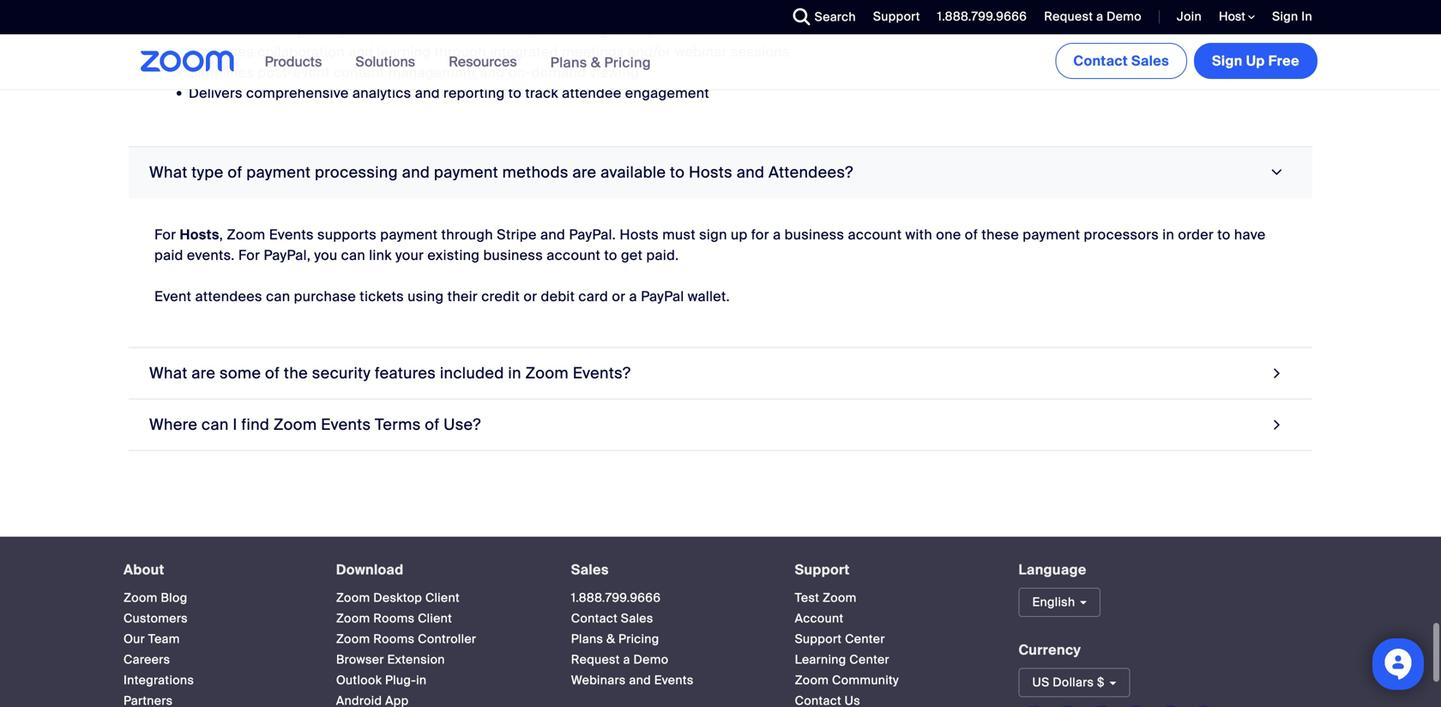Task type: describe. For each thing, give the bounding box(es) containing it.
in inside dropdown button
[[508, 363, 522, 383]]

our
[[124, 631, 145, 647]]

zoom logo image
[[141, 51, 235, 72]]

plans inside 1.888.799.9666 contact sales plans & pricing request a demo webinars and events
[[571, 631, 604, 647]]

terms
[[375, 415, 421, 435]]

team
[[148, 631, 180, 647]]

events inside 1.888.799.9666 contact sales plans & pricing request a demo webinars and events
[[654, 672, 694, 688]]

1 vertical spatial center
[[850, 652, 890, 668]]

sign for sign up free
[[1213, 52, 1243, 70]]

paypal,
[[264, 246, 311, 264]]

increases
[[189, 43, 254, 61]]

main content containing what type of payment processing and payment methods are available to hosts and attendees?
[[0, 0, 1442, 537]]

contact sales
[[1074, 52, 1170, 70]]

attendees?
[[769, 163, 854, 182]]

2 rooms from the top
[[373, 631, 415, 647]]

your
[[396, 246, 424, 264]]

contact inside meetings navigation
[[1074, 52, 1128, 70]]

support center link
[[795, 631, 885, 647]]

on-
[[509, 63, 532, 81]]

about
[[124, 561, 165, 579]]

payment right these
[[1023, 226, 1081, 244]]

search button
[[781, 0, 861, 34]]

event
[[154, 287, 192, 305]]

can inside where can i find zoom events terms of use? dropdown button
[[202, 415, 229, 435]]

right image for where can i find zoom events terms of use?
[[1270, 413, 1285, 436]]

must
[[663, 226, 696, 244]]

payment left methods
[[434, 163, 499, 182]]

hosts inside , zoom events supports payment through stripe and paypal. hosts must sign up for a business account with one of these payment processors in order to have paid events. for paypal, you can link your existing business account to get paid.
[[620, 226, 659, 244]]

expo
[[632, 22, 666, 40]]

with inside drives attendee participation with interactive features including an expo floor increases collaboration and learning through integrated meetings and/or webinar sessions simplifies post-event content management and on-demand viewing delivers comprehensive analytics and reporting to track attendee engagement
[[385, 22, 412, 40]]

browser
[[336, 652, 384, 668]]

zoom rooms client link
[[336, 611, 452, 626]]

0 vertical spatial for
[[154, 226, 176, 244]]

careers
[[124, 652, 170, 668]]

plug-
[[385, 672, 416, 688]]

track
[[525, 84, 559, 102]]

content
[[334, 63, 385, 81]]

and left attendees?
[[737, 163, 765, 182]]

and inside , zoom events supports payment through stripe and paypal. hosts must sign up for a business account with one of these payment processors in order to have paid events. for paypal, you can link your existing business account to get paid.
[[541, 226, 566, 244]]

and down management
[[415, 84, 440, 102]]

1.888.799.9666 link
[[571, 590, 661, 606]]

find
[[241, 415, 270, 435]]

free
[[1269, 52, 1300, 70]]

interactive
[[416, 22, 486, 40]]

analytics
[[353, 84, 411, 102]]

1.888.799.9666 contact sales plans & pricing request a demo webinars and events
[[571, 590, 694, 688]]

methods
[[503, 163, 569, 182]]

sales inside 1.888.799.9666 contact sales plans & pricing request a demo webinars and events
[[621, 611, 654, 626]]

learning center link
[[795, 652, 890, 668]]

one
[[936, 226, 962, 244]]

our team link
[[124, 631, 180, 647]]

0 vertical spatial client
[[426, 590, 460, 606]]

controller
[[418, 631, 476, 647]]

for
[[752, 226, 770, 244]]

meetings
[[562, 43, 625, 61]]

test
[[795, 590, 820, 606]]

link
[[369, 246, 392, 264]]

some
[[220, 363, 261, 383]]

zoom desktop client link
[[336, 590, 460, 606]]

these
[[982, 226, 1020, 244]]

sign for sign in
[[1273, 9, 1299, 24]]

product information navigation
[[252, 34, 664, 91]]

1 vertical spatial are
[[192, 363, 216, 383]]

where can i find zoom events terms of use?
[[149, 415, 481, 435]]

webinars
[[571, 672, 626, 688]]

zoom rooms controller link
[[336, 631, 476, 647]]

security
[[312, 363, 371, 383]]

payment right the type
[[246, 163, 311, 182]]

attendees
[[195, 287, 262, 305]]

1 or from the left
[[524, 287, 537, 305]]

community
[[832, 672, 899, 688]]

use?
[[444, 415, 481, 435]]

to left have
[[1218, 226, 1231, 244]]

support inside test zoom account support center learning center zoom community
[[795, 631, 842, 647]]

1 vertical spatial contact sales link
[[571, 611, 654, 626]]

learning
[[377, 43, 431, 61]]

customers
[[124, 611, 188, 626]]

0 vertical spatial center
[[845, 631, 885, 647]]

products
[[265, 53, 322, 71]]

including
[[548, 22, 609, 40]]

up
[[731, 226, 748, 244]]

simplifies
[[189, 63, 254, 81]]

where
[[149, 415, 198, 435]]

us dollars $
[[1033, 675, 1105, 690]]

1 vertical spatial support
[[795, 561, 850, 579]]

us
[[1033, 675, 1050, 690]]

browser extension link
[[336, 652, 445, 668]]

you
[[314, 246, 338, 264]]

0 vertical spatial support
[[874, 9, 920, 24]]

and inside 1.888.799.9666 contact sales plans & pricing request a demo webinars and events
[[629, 672, 651, 688]]

webinars and events link
[[571, 672, 694, 688]]

features inside dropdown button
[[375, 363, 436, 383]]

1 horizontal spatial business
[[785, 226, 845, 244]]

collaboration
[[258, 43, 345, 61]]

sign
[[699, 226, 728, 244]]

a inside 1.888.799.9666 contact sales plans & pricing request a demo webinars and events
[[623, 652, 631, 668]]

get
[[621, 246, 643, 264]]

account link
[[795, 611, 844, 626]]

in inside , zoom events supports payment through stripe and paypal. hosts must sign up for a business account with one of these payment processors in order to have paid events. for paypal, you can link your existing business account to get paid.
[[1163, 226, 1175, 244]]

download
[[336, 561, 404, 579]]

language
[[1019, 561, 1087, 579]]

with inside , zoom events supports payment through stripe and paypal. hosts must sign up for a business account with one of these payment processors in order to have paid events. for paypal, you can link your existing business account to get paid.
[[906, 226, 933, 244]]

paypal.
[[569, 226, 616, 244]]

stripe
[[497, 226, 537, 244]]

drives
[[189, 22, 231, 40]]

tickets
[[360, 287, 404, 305]]

have
[[1235, 226, 1266, 244]]

right image
[[1270, 362, 1285, 385]]

through inside drives attendee participation with interactive features including an expo floor increases collaboration and learning through integrated meetings and/or webinar sessions simplifies post-event content management and on-demand viewing delivers comprehensive analytics and reporting to track attendee engagement
[[435, 43, 486, 61]]

contact sales link inside meetings navigation
[[1056, 43, 1188, 79]]

1 vertical spatial sales
[[571, 561, 609, 579]]

paid.
[[647, 246, 679, 264]]

to left get
[[604, 246, 618, 264]]

desktop
[[373, 590, 422, 606]]

1 vertical spatial attendee
[[562, 84, 622, 102]]

for inside , zoom events supports payment through stripe and paypal. hosts must sign up for a business account with one of these payment processors in order to have paid events. for paypal, you can link your existing business account to get paid.
[[238, 246, 260, 264]]

test zoom account support center learning center zoom community
[[795, 590, 899, 688]]

hosts inside dropdown button
[[689, 163, 733, 182]]



Task type: vqa. For each thing, say whether or not it's contained in the screenshot.


Task type: locate. For each thing, give the bounding box(es) containing it.
attendee up products
[[234, 22, 294, 40]]

webinar
[[675, 43, 727, 61]]

,
[[220, 226, 223, 244]]

outlook plug-in link
[[336, 672, 427, 688]]

us dollars $ button
[[1019, 668, 1131, 697]]

request inside 1.888.799.9666 contact sales plans & pricing request a demo webinars and events
[[571, 652, 620, 668]]

request up contact sales
[[1045, 9, 1094, 24]]

0 vertical spatial sales
[[1132, 52, 1170, 70]]

events down security
[[321, 415, 371, 435]]

pricing down an
[[605, 53, 651, 71]]

1 vertical spatial right image
[[1270, 413, 1285, 436]]

resources
[[449, 53, 517, 71]]

right image for what type of payment processing and payment methods are available to hosts and attendees?
[[1266, 164, 1289, 180]]

events.
[[187, 246, 235, 264]]

sales link
[[571, 561, 609, 579]]

0 vertical spatial with
[[385, 22, 412, 40]]

what for what type of payment processing and payment methods are available to hosts and attendees?
[[149, 163, 188, 182]]

right image inside where can i find zoom events terms of use? dropdown button
[[1270, 413, 1285, 436]]

what inside what are some of the security features included in zoom events? dropdown button
[[149, 363, 188, 383]]

2 horizontal spatial hosts
[[689, 163, 733, 182]]

sales inside contact sales link
[[1132, 52, 1170, 70]]

or
[[524, 287, 537, 305], [612, 287, 626, 305]]

tab list containing what type of payment processing and payment methods are available to hosts and attendees?
[[129, 0, 1313, 451]]

integrations
[[124, 672, 194, 688]]

1 horizontal spatial contact sales link
[[1056, 43, 1188, 79]]

management
[[388, 63, 476, 81]]

1 vertical spatial business
[[484, 246, 543, 264]]

0 horizontal spatial for
[[154, 226, 176, 244]]

join link up meetings navigation
[[1177, 9, 1202, 24]]

can left i
[[202, 415, 229, 435]]

zoom inside , zoom events supports payment through stripe and paypal. hosts must sign up for a business account with one of these payment processors in order to have paid events. for paypal, you can link your existing business account to get paid.
[[227, 226, 266, 244]]

through down interactive
[[435, 43, 486, 61]]

1 horizontal spatial account
[[848, 226, 902, 244]]

2 horizontal spatial events
[[654, 672, 694, 688]]

0 horizontal spatial in
[[416, 672, 427, 688]]

hosts up get
[[620, 226, 659, 244]]

1 horizontal spatial demo
[[1107, 9, 1142, 24]]

1 what from the top
[[149, 163, 188, 182]]

english
[[1033, 594, 1076, 610]]

1 vertical spatial through
[[442, 226, 493, 244]]

events inside dropdown button
[[321, 415, 371, 435]]

contact down 1.888.799.9666 'link'
[[571, 611, 618, 626]]

1 horizontal spatial request
[[1045, 9, 1094, 24]]

for
[[154, 226, 176, 244], [238, 246, 260, 264]]

1 vertical spatial features
[[375, 363, 436, 383]]

main content
[[0, 0, 1442, 537]]

zoom inside zoom blog customers our team careers integrations
[[124, 590, 158, 606]]

tab list
[[129, 0, 1313, 451]]

zoom desktop client zoom rooms client zoom rooms controller browser extension outlook plug-in
[[336, 590, 476, 688]]

account left one
[[848, 226, 902, 244]]

2 horizontal spatial can
[[341, 246, 366, 264]]

english button
[[1019, 588, 1101, 617]]

0 horizontal spatial contact
[[571, 611, 618, 626]]

with left one
[[906, 226, 933, 244]]

1.888.799.9666 button
[[925, 0, 1032, 34], [938, 9, 1027, 24]]

account down paypal. on the left of the page
[[547, 246, 601, 264]]

or left the debit on the left top
[[524, 287, 537, 305]]

to inside drives attendee participation with interactive features including an expo floor increases collaboration and learning through integrated meetings and/or webinar sessions simplifies post-event content management and on-demand viewing delivers comprehensive analytics and reporting to track attendee engagement
[[509, 84, 522, 102]]

zoom inside what are some of the security features included in zoom events? dropdown button
[[526, 363, 569, 383]]

sales
[[1132, 52, 1170, 70], [571, 561, 609, 579], [621, 611, 654, 626]]

request up webinars
[[571, 652, 620, 668]]

1 vertical spatial for
[[238, 246, 260, 264]]

a up webinars and events link
[[623, 652, 631, 668]]

zoom inside where can i find zoom events terms of use? dropdown button
[[274, 415, 317, 435]]

viewing
[[590, 63, 640, 81]]

integrations link
[[124, 672, 194, 688]]

contact down request a demo
[[1074, 52, 1128, 70]]

plans down the including
[[551, 53, 587, 71]]

0 vertical spatial plans
[[551, 53, 587, 71]]

demand
[[532, 63, 586, 81]]

contact sales link down request a demo
[[1056, 43, 1188, 79]]

payment up your
[[380, 226, 438, 244]]

0 vertical spatial demo
[[1107, 9, 1142, 24]]

0 vertical spatial attendee
[[234, 22, 294, 40]]

2 horizontal spatial in
[[1163, 226, 1175, 244]]

0 vertical spatial 1.888.799.9666
[[938, 9, 1027, 24]]

can
[[341, 246, 366, 264], [266, 287, 290, 305], [202, 415, 229, 435]]

1 vertical spatial can
[[266, 287, 290, 305]]

zoom blog customers our team careers integrations
[[124, 590, 194, 688]]

zoom
[[227, 226, 266, 244], [526, 363, 569, 383], [274, 415, 317, 435], [124, 590, 158, 606], [336, 590, 370, 606], [823, 590, 857, 606], [336, 611, 370, 626], [336, 631, 370, 647], [795, 672, 829, 688]]

0 vertical spatial through
[[435, 43, 486, 61]]

demo inside 1.888.799.9666 contact sales plans & pricing request a demo webinars and events
[[634, 652, 669, 668]]

a inside , zoom events supports payment through stripe and paypal. hosts must sign up for a business account with one of these payment processors in order to have paid events. for paypal, you can link your existing business account to get paid.
[[773, 226, 781, 244]]

post-
[[258, 63, 293, 81]]

or right card
[[612, 287, 626, 305]]

0 horizontal spatial attendee
[[234, 22, 294, 40]]

features up integrated
[[489, 22, 544, 40]]

event
[[293, 63, 330, 81]]

join
[[1177, 9, 1202, 24]]

of right the type
[[228, 163, 242, 182]]

to
[[509, 84, 522, 102], [670, 163, 685, 182], [1218, 226, 1231, 244], [604, 246, 618, 264]]

1 vertical spatial &
[[607, 631, 616, 647]]

1 horizontal spatial or
[[612, 287, 626, 305]]

attendee down 'viewing'
[[562, 84, 622, 102]]

account
[[795, 611, 844, 626]]

1 vertical spatial plans
[[571, 631, 604, 647]]

0 horizontal spatial business
[[484, 246, 543, 264]]

0 horizontal spatial events
[[269, 226, 314, 244]]

and up content
[[349, 43, 374, 61]]

and right stripe
[[541, 226, 566, 244]]

right image down right image
[[1270, 413, 1285, 436]]

customers link
[[124, 611, 188, 626]]

what for what are some of the security features included in zoom events?
[[149, 363, 188, 383]]

of right one
[[965, 226, 978, 244]]

a up contact sales
[[1097, 9, 1104, 24]]

to inside dropdown button
[[670, 163, 685, 182]]

2 vertical spatial support
[[795, 631, 842, 647]]

in right included
[[508, 363, 522, 383]]

0 vertical spatial what
[[149, 163, 188, 182]]

what left the type
[[149, 163, 188, 182]]

support down 'account' link in the right of the page
[[795, 631, 842, 647]]

sign left up
[[1213, 52, 1243, 70]]

& down 1.888.799.9666 'link'
[[607, 631, 616, 647]]

of inside , zoom events supports payment through stripe and paypal. hosts must sign up for a business account with one of these payment processors in order to have paid events. for paypal, you can link your existing business account to get paid.
[[965, 226, 978, 244]]

1 horizontal spatial contact
[[1074, 52, 1128, 70]]

1 vertical spatial in
[[508, 363, 522, 383]]

& inside product information navigation
[[591, 53, 601, 71]]

0 horizontal spatial with
[[385, 22, 412, 40]]

the
[[284, 363, 308, 383]]

available
[[601, 163, 666, 182]]

in down extension
[[416, 672, 427, 688]]

plans & pricing
[[551, 53, 651, 71]]

in left order
[[1163, 226, 1175, 244]]

0 horizontal spatial are
[[192, 363, 216, 383]]

1 vertical spatial demo
[[634, 652, 669, 668]]

credit
[[482, 287, 520, 305]]

1 horizontal spatial with
[[906, 226, 933, 244]]

pricing inside 1.888.799.9666 contact sales plans & pricing request a demo webinars and events
[[619, 631, 659, 647]]

, zoom events supports payment through stripe and paypal. hosts must sign up for a business account with one of these payment processors in order to have paid events. for paypal, you can link your existing business account to get paid.
[[154, 226, 1266, 264]]

to down on-
[[509, 84, 522, 102]]

business right for
[[785, 226, 845, 244]]

1 vertical spatial with
[[906, 226, 933, 244]]

sign inside button
[[1213, 52, 1243, 70]]

events right webinars
[[654, 672, 694, 688]]

comprehensive
[[246, 84, 349, 102]]

a right for
[[773, 226, 781, 244]]

rooms down zoom rooms client link
[[373, 631, 415, 647]]

features inside drives attendee participation with interactive features including an expo floor increases collaboration and learning through integrated meetings and/or webinar sessions simplifies post-event content management and on-demand viewing delivers comprehensive analytics and reporting to track attendee engagement
[[489, 22, 544, 40]]

0 horizontal spatial &
[[591, 53, 601, 71]]

about link
[[124, 561, 165, 579]]

2 vertical spatial can
[[202, 415, 229, 435]]

contact sales link down 1.888.799.9666 'link'
[[571, 611, 654, 626]]

center up community
[[850, 652, 890, 668]]

1 horizontal spatial features
[[489, 22, 544, 40]]

plans
[[551, 53, 587, 71], [571, 631, 604, 647]]

for hosts
[[154, 226, 220, 244]]

in inside zoom desktop client zoom rooms client zoom rooms controller browser extension outlook plug-in
[[416, 672, 427, 688]]

0 vertical spatial account
[[848, 226, 902, 244]]

0 horizontal spatial hosts
[[180, 226, 220, 244]]

can inside , zoom events supports payment through stripe and paypal. hosts must sign up for a business account with one of these payment processors in order to have paid events. for paypal, you can link your existing business account to get paid.
[[341, 246, 366, 264]]

1.888.799.9666 inside 1.888.799.9666 contact sales plans & pricing request a demo webinars and events
[[571, 590, 661, 606]]

0 horizontal spatial request
[[571, 652, 620, 668]]

with
[[385, 22, 412, 40], [906, 226, 933, 244]]

for up paid
[[154, 226, 176, 244]]

of left use?
[[425, 415, 440, 435]]

to right available
[[670, 163, 685, 182]]

plans inside product information navigation
[[551, 53, 587, 71]]

hosts
[[689, 163, 733, 182], [180, 226, 220, 244], [620, 226, 659, 244]]

1 vertical spatial 1.888.799.9666
[[571, 590, 661, 606]]

wallet.
[[688, 287, 730, 305]]

0 horizontal spatial contact sales link
[[571, 611, 654, 626]]

1 vertical spatial pricing
[[619, 631, 659, 647]]

business down stripe
[[484, 246, 543, 264]]

for left paypal,
[[238, 246, 260, 264]]

2 vertical spatial sales
[[621, 611, 654, 626]]

right image up have
[[1266, 164, 1289, 180]]

1 vertical spatial request
[[571, 652, 620, 668]]

are left available
[[573, 163, 597, 182]]

1 horizontal spatial for
[[238, 246, 260, 264]]

0 horizontal spatial demo
[[634, 652, 669, 668]]

0 vertical spatial contact
[[1074, 52, 1128, 70]]

banner
[[120, 34, 1322, 91]]

purchase
[[294, 287, 356, 305]]

type
[[192, 163, 224, 182]]

0 horizontal spatial sign
[[1213, 52, 1243, 70]]

right image
[[1266, 164, 1289, 180], [1270, 413, 1285, 436]]

0 horizontal spatial features
[[375, 363, 436, 383]]

rooms down "desktop"
[[373, 611, 415, 626]]

what type of payment processing and payment methods are available to hosts and attendees? button
[[129, 147, 1313, 199]]

demo up webinars and events link
[[634, 652, 669, 668]]

sales down 1.888.799.9666 'link'
[[621, 611, 654, 626]]

0 vertical spatial can
[[341, 246, 366, 264]]

0 vertical spatial sign
[[1273, 9, 1299, 24]]

blog
[[161, 590, 188, 606]]

2 vertical spatial events
[[654, 672, 694, 688]]

0 vertical spatial right image
[[1266, 164, 1289, 180]]

can down paypal,
[[266, 287, 290, 305]]

0 vertical spatial request
[[1045, 9, 1094, 24]]

join link left host
[[1164, 0, 1207, 34]]

demo up contact sales
[[1107, 9, 1142, 24]]

currency
[[1019, 641, 1081, 659]]

1 horizontal spatial are
[[573, 163, 597, 182]]

resources button
[[449, 34, 525, 89]]

through up existing
[[442, 226, 493, 244]]

a
[[1097, 9, 1104, 24], [773, 226, 781, 244], [629, 287, 637, 305], [623, 652, 631, 668]]

contact inside 1.888.799.9666 contact sales plans & pricing request a demo webinars and events
[[571, 611, 618, 626]]

0 horizontal spatial can
[[202, 415, 229, 435]]

1 horizontal spatial can
[[266, 287, 290, 305]]

integrated
[[490, 43, 559, 61]]

banner containing contact sales
[[120, 34, 1322, 91]]

where can i find zoom events terms of use? button
[[129, 399, 1313, 451]]

center up learning center link
[[845, 631, 885, 647]]

debit
[[541, 287, 575, 305]]

& down the including
[[591, 53, 601, 71]]

what inside what type of payment processing and payment methods are available to hosts and attendees? dropdown button
[[149, 163, 188, 182]]

0 vertical spatial &
[[591, 53, 601, 71]]

hosts up events.
[[180, 226, 220, 244]]

solutions button
[[356, 34, 423, 89]]

0 horizontal spatial 1.888.799.9666
[[571, 590, 661, 606]]

1.888.799.9666 for 1.888.799.9666
[[938, 9, 1027, 24]]

can down supports
[[341, 246, 366, 264]]

meetings navigation
[[1052, 34, 1322, 82]]

1.888.799.9666 for 1.888.799.9666 contact sales plans & pricing request a demo webinars and events
[[571, 590, 661, 606]]

1 horizontal spatial &
[[607, 631, 616, 647]]

plans & pricing link
[[551, 53, 651, 71], [551, 53, 651, 71], [571, 631, 659, 647]]

outlook
[[336, 672, 382, 688]]

right image inside what type of payment processing and payment methods are available to hosts and attendees? dropdown button
[[1266, 164, 1289, 180]]

1 horizontal spatial hosts
[[620, 226, 659, 244]]

0 horizontal spatial or
[[524, 287, 537, 305]]

1 horizontal spatial sign
[[1273, 9, 1299, 24]]

1 horizontal spatial events
[[321, 415, 371, 435]]

features up the terms
[[375, 363, 436, 383]]

sign left in
[[1273, 9, 1299, 24]]

1 vertical spatial sign
[[1213, 52, 1243, 70]]

reporting
[[444, 84, 505, 102]]

hosts up sign
[[689, 163, 733, 182]]

with up learning at top left
[[385, 22, 412, 40]]

0 vertical spatial pricing
[[605, 53, 651, 71]]

2 horizontal spatial sales
[[1132, 52, 1170, 70]]

through inside , zoom events supports payment through stripe and paypal. hosts must sign up for a business account with one of these payment processors in order to have paid events. for paypal, you can link your existing business account to get paid.
[[442, 226, 493, 244]]

sales down request a demo
[[1132, 52, 1170, 70]]

events up paypal,
[[269, 226, 314, 244]]

1 horizontal spatial attendee
[[562, 84, 622, 102]]

support up test zoom link at the bottom of page
[[795, 561, 850, 579]]

request
[[1045, 9, 1094, 24], [571, 652, 620, 668]]

1 rooms from the top
[[373, 611, 415, 626]]

0 vertical spatial business
[[785, 226, 845, 244]]

sales up 1.888.799.9666 'link'
[[571, 561, 609, 579]]

sessions
[[731, 43, 790, 61]]

an
[[612, 22, 628, 40]]

2 what from the top
[[149, 363, 188, 383]]

what
[[149, 163, 188, 182], [149, 363, 188, 383]]

host button
[[1219, 9, 1256, 25]]

and right webinars
[[629, 672, 651, 688]]

1 vertical spatial rooms
[[373, 631, 415, 647]]

what up where
[[149, 363, 188, 383]]

0 vertical spatial rooms
[[373, 611, 415, 626]]

their
[[448, 287, 478, 305]]

using
[[408, 287, 444, 305]]

of left "the"
[[265, 363, 280, 383]]

0 vertical spatial events
[[269, 226, 314, 244]]

a left the paypal
[[629, 287, 637, 305]]

0 vertical spatial are
[[573, 163, 597, 182]]

1 vertical spatial what
[[149, 363, 188, 383]]

through
[[435, 43, 486, 61], [442, 226, 493, 244]]

existing
[[428, 246, 480, 264]]

0 horizontal spatial sales
[[571, 561, 609, 579]]

2 or from the left
[[612, 287, 626, 305]]

extension
[[387, 652, 445, 668]]

solutions
[[356, 53, 415, 71]]

0 vertical spatial features
[[489, 22, 544, 40]]

plans up webinars
[[571, 631, 604, 647]]

and/or
[[628, 43, 672, 61]]

1 vertical spatial contact
[[571, 611, 618, 626]]

events inside , zoom events supports payment through stripe and paypal. hosts must sign up for a business account with one of these payment processors in order to have paid events. for paypal, you can link your existing business account to get paid.
[[269, 226, 314, 244]]

1 horizontal spatial in
[[508, 363, 522, 383]]

and right processing on the left of the page
[[402, 163, 430, 182]]

support right search
[[874, 9, 920, 24]]

pricing up webinars and events link
[[619, 631, 659, 647]]

payment
[[246, 163, 311, 182], [434, 163, 499, 182], [380, 226, 438, 244], [1023, 226, 1081, 244]]

and up "reporting"
[[480, 63, 505, 81]]

& inside 1.888.799.9666 contact sales plans & pricing request a demo webinars and events
[[607, 631, 616, 647]]

are left some
[[192, 363, 216, 383]]

1 vertical spatial events
[[321, 415, 371, 435]]

pricing inside product information navigation
[[605, 53, 651, 71]]

1 vertical spatial client
[[418, 611, 452, 626]]

of
[[228, 163, 242, 182], [965, 226, 978, 244], [265, 363, 280, 383], [425, 415, 440, 435]]

0 horizontal spatial account
[[547, 246, 601, 264]]

1 horizontal spatial sales
[[621, 611, 654, 626]]

0 vertical spatial in
[[1163, 226, 1175, 244]]

paypal
[[641, 287, 684, 305]]

0 vertical spatial contact sales link
[[1056, 43, 1188, 79]]



